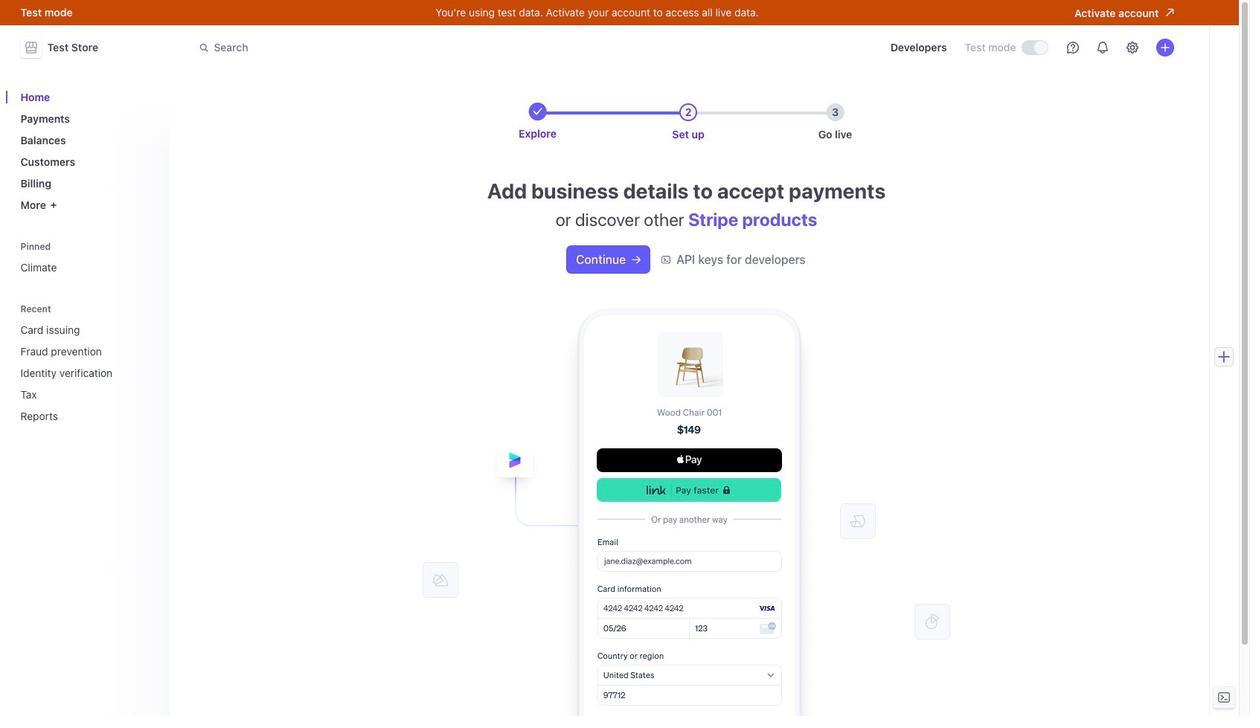 Task type: describe. For each thing, give the bounding box(es) containing it.
notifications image
[[1097, 42, 1109, 54]]

clear history image
[[146, 305, 154, 314]]

settings image
[[1127, 42, 1139, 54]]

1 recent element from the top
[[15, 299, 160, 429]]

Search text field
[[190, 34, 610, 61]]



Task type: vqa. For each thing, say whether or not it's contained in the screenshot.
Test mode option
yes



Task type: locate. For each thing, give the bounding box(es) containing it.
pinned element
[[15, 236, 160, 280]]

None search field
[[190, 34, 610, 61]]

svg image
[[632, 256, 641, 265]]

recent element
[[15, 299, 160, 429], [15, 318, 160, 429]]

edit pins image
[[146, 242, 154, 251]]

2 recent element from the top
[[15, 318, 160, 429]]

Test mode checkbox
[[1023, 41, 1048, 54]]

help image
[[1067, 42, 1079, 54]]

core navigation links element
[[15, 85, 160, 217]]



